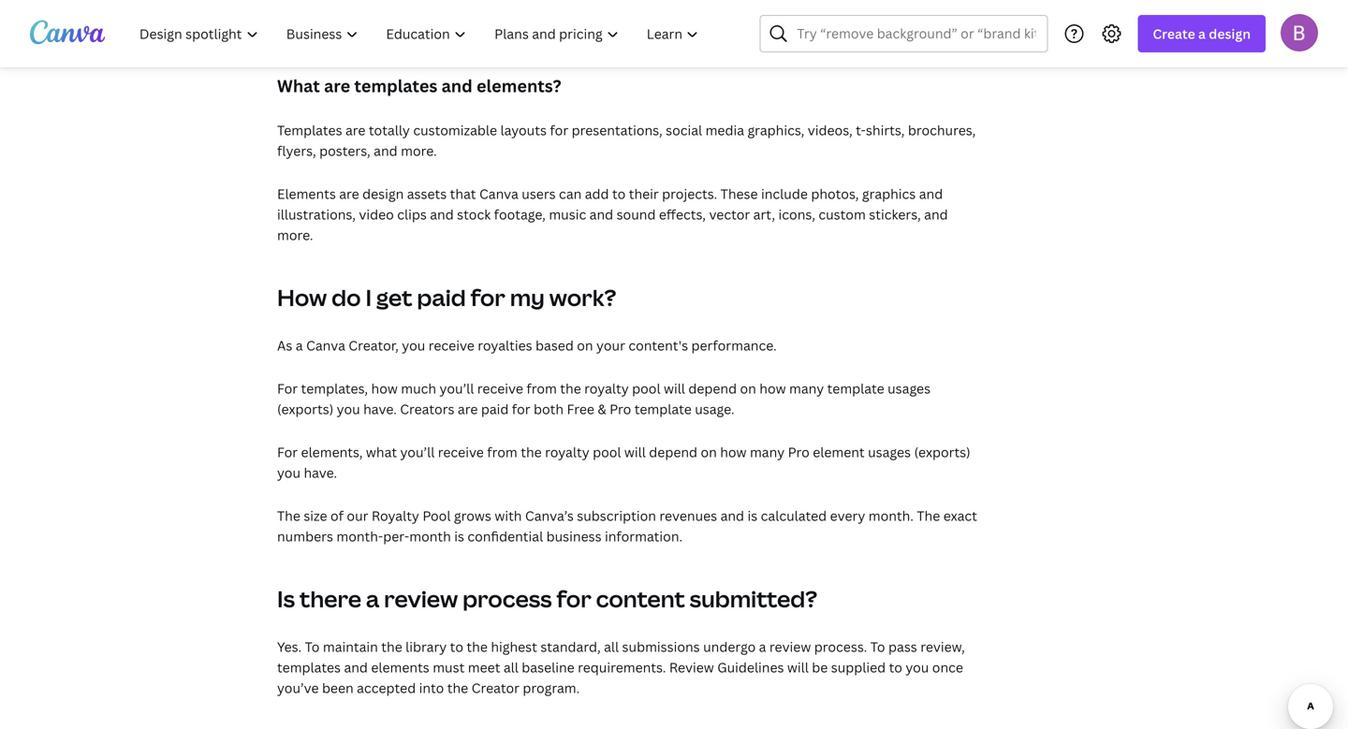 Task type: describe. For each thing, give the bounding box(es) containing it.
royalty inside for templates, how much you'll receive from the royalty pool will depend on how many template usages (exports) you have. creators are paid for both free & pro template usage.
[[585, 380, 629, 398]]

on inside for elements, what you'll receive from the royalty pool will depend on how many pro element usages (exports) you have.
[[701, 443, 717, 461]]

what
[[277, 74, 320, 97]]

the up 'meet'
[[467, 638, 488, 656]]

sound
[[617, 206, 656, 223]]

are for what
[[324, 74, 350, 97]]

vector
[[709, 206, 750, 223]]

how inside for elements, what you'll receive from the royalty pool will depend on how many pro element usages (exports) you have.
[[720, 443, 747, 461]]

exact
[[944, 507, 978, 525]]

templates inside yes. to maintain the library to the highest standard, all submissions undergo a review process. to pass review, templates and elements must meet all baseline requirements. review guidelines will be supplied to you once you've been accepted into the creator program.
[[277, 659, 341, 677]]

the size of our royalty pool grows with canva's subscription revenues and is calculated every month. the exact numbers month-per-month is confidential business information.
[[277, 507, 978, 546]]

you inside yes. to maintain the library to the highest standard, all submissions undergo a review process. to pass review, templates and elements must meet all baseline requirements. review guidelines will be supplied to you once you've been accepted into the creator program.
[[906, 659, 929, 677]]

for for paid
[[471, 282, 506, 313]]

your
[[597, 337, 626, 355]]

review inside yes. to maintain the library to the highest standard, all submissions undergo a review process. to pass review, templates and elements must meet all baseline requirements. review guidelines will be supplied to you once you've been accepted into the creator program.
[[770, 638, 811, 656]]

custom
[[819, 206, 866, 223]]

performance.
[[692, 337, 777, 355]]

yes. to maintain the library to the highest standard, all submissions undergo a review process. to pass review, templates and elements must meet all baseline requirements. review guidelines will be supplied to you once you've been accepted into the creator program.
[[277, 638, 965, 697]]

for for layouts
[[550, 121, 569, 139]]

undergo
[[703, 638, 756, 656]]

are for elements
[[339, 185, 359, 203]]

into
[[419, 680, 444, 697]]

will inside for templates, how much you'll receive from the royalty pool will depend on how many template usages (exports) you have. creators are paid for both free & pro template usage.
[[664, 380, 686, 398]]

creator
[[472, 680, 520, 697]]

customizable
[[413, 121, 497, 139]]

a right there
[[366, 584, 380, 614]]

for for for templates, how much you'll receive from the royalty pool will depend on how many template usages (exports) you have. creators are paid for both free & pro template usage.
[[277, 380, 298, 398]]

create a design
[[1153, 25, 1251, 43]]

2 vertical spatial to
[[889, 659, 903, 677]]

flyers,
[[277, 142, 316, 160]]

2 to from the left
[[871, 638, 886, 656]]

work?
[[550, 282, 617, 313]]

review
[[670, 659, 714, 677]]

you've
[[277, 680, 319, 697]]

content's
[[629, 337, 688, 355]]

get
[[376, 282, 413, 313]]

elements
[[277, 185, 336, 203]]

that
[[450, 185, 476, 203]]

for for for elements, what you'll receive from the royalty pool will depend on how many pro element usages (exports) you have.
[[277, 443, 298, 461]]

be
[[812, 659, 828, 677]]

photos,
[[811, 185, 859, 203]]

create a design button
[[1138, 15, 1266, 52]]

submitted?
[[690, 584, 818, 614]]

the inside for templates, how much you'll receive from the royalty pool will depend on how many template usages (exports) you have. creators are paid for both free & pro template usage.
[[560, 380, 581, 398]]

elements are design assets that canva users can add to their projects. these include photos, graphics and illustrations, video clips and stock footage, music and sound effects, vector art, icons, custom stickers, and more.
[[277, 185, 948, 244]]

0 horizontal spatial is
[[454, 528, 464, 546]]

music
[[549, 206, 587, 223]]

guidelines
[[718, 659, 784, 677]]

design for are
[[363, 185, 404, 203]]

illustrations,
[[277, 206, 356, 223]]

projects.
[[662, 185, 718, 203]]

can
[[559, 185, 582, 203]]

assets
[[407, 185, 447, 203]]

every
[[830, 507, 866, 525]]

Try "remove background" or "brand kit" search field
[[797, 16, 1036, 52]]

for templates, how much you'll receive from the royalty pool will depend on how many template usages (exports) you have. creators are paid for both free & pro template usage.
[[277, 380, 931, 418]]

numbers
[[277, 528, 333, 546]]

for inside for templates, how much you'll receive from the royalty pool will depend on how many template usages (exports) you have. creators are paid for both free & pro template usage.
[[512, 400, 531, 418]]

bob builder image
[[1281, 14, 1319, 51]]

and inside the size of our royalty pool grows with canva's subscription revenues and is calculated every month. the exact numbers month-per-month is confidential business information.
[[721, 507, 745, 525]]

and up the stickers,
[[919, 185, 943, 203]]

0 vertical spatial templates
[[354, 74, 438, 97]]

(exports) for for elements, what you'll receive from the royalty pool will depend on how many pro element usages (exports) you have.
[[915, 443, 971, 461]]

as
[[277, 337, 293, 355]]

royalty inside for elements, what you'll receive from the royalty pool will depend on how many pro element usages (exports) you have.
[[545, 443, 590, 461]]

shirts,
[[866, 121, 905, 139]]

there
[[300, 584, 362, 614]]

royalties
[[478, 337, 533, 355]]

brochures,
[[908, 121, 976, 139]]

pool inside for elements, what you'll receive from the royalty pool will depend on how many pro element usages (exports) you have.
[[593, 443, 621, 461]]

i
[[366, 282, 372, 313]]

process
[[463, 584, 552, 614]]

of
[[331, 507, 344, 525]]

usages for element
[[868, 443, 911, 461]]

paid inside for templates, how much you'll receive from the royalty pool will depend on how many template usages (exports) you have. creators are paid for both free & pro template usage.
[[481, 400, 509, 418]]

on inside for templates, how much you'll receive from the royalty pool will depend on how many template usages (exports) you have. creators are paid for both free & pro template usage.
[[740, 380, 757, 398]]

process.
[[815, 638, 868, 656]]

pool inside for templates, how much you'll receive from the royalty pool will depend on how many template usages (exports) you have. creators are paid for both free & pro template usage.
[[632, 380, 661, 398]]

and inside yes. to maintain the library to the highest standard, all submissions undergo a review process. to pass review, templates and elements must meet all baseline requirements. review guidelines will be supplied to you once you've been accepted into the creator program.
[[344, 659, 368, 677]]

layouts
[[501, 121, 547, 139]]

revenues
[[660, 507, 718, 525]]

more. inside templates are totally customizable layouts for presentations, social media graphics, videos, t-shirts, brochures, flyers, posters, and more.
[[401, 142, 437, 160]]

many inside for elements, what you'll receive from the royalty pool will depend on how many pro element usages (exports) you have.
[[750, 443, 785, 461]]

0 vertical spatial template
[[828, 380, 885, 398]]

subscription
[[577, 507, 656, 525]]

submissions
[[622, 638, 700, 656]]

highest
[[491, 638, 538, 656]]

videos,
[[808, 121, 853, 139]]

many inside for templates, how much you'll receive from the royalty pool will depend on how many template usages (exports) you have. creators are paid for both free & pro template usage.
[[790, 380, 824, 398]]

have. for elements,
[[304, 464, 337, 482]]

and down assets
[[430, 206, 454, 223]]

templates
[[277, 121, 342, 139]]

stock
[[457, 206, 491, 223]]

pool
[[423, 507, 451, 525]]

per-
[[383, 528, 410, 546]]

from inside for templates, how much you'll receive from the royalty pool will depend on how many template usages (exports) you have. creators are paid for both free & pro template usage.
[[527, 380, 557, 398]]

you'll inside for templates, how much you'll receive from the royalty pool will depend on how many template usages (exports) you have. creators are paid for both free & pro template usage.
[[440, 380, 474, 398]]

for elements, what you'll receive from the royalty pool will depend on how many pro element usages (exports) you have.
[[277, 443, 971, 482]]

requirements.
[[578, 659, 666, 677]]

top level navigation element
[[127, 15, 715, 52]]

icons,
[[779, 206, 816, 223]]

totally
[[369, 121, 410, 139]]

2 horizontal spatial how
[[760, 380, 786, 398]]

0 horizontal spatial on
[[577, 337, 593, 355]]

graphics
[[863, 185, 916, 203]]

t-
[[856, 121, 866, 139]]

depend inside for elements, what you'll receive from the royalty pool will depend on how many pro element usages (exports) you have.
[[649, 443, 698, 461]]

2 the from the left
[[917, 507, 941, 525]]

users
[[522, 185, 556, 203]]

maintain
[[323, 638, 378, 656]]

you'll inside for elements, what you'll receive from the royalty pool will depend on how many pro element usages (exports) you have.
[[400, 443, 435, 461]]

and inside templates are totally customizable layouts for presentations, social media graphics, videos, t-shirts, brochures, flyers, posters, and more.
[[374, 142, 398, 160]]

depend inside for templates, how much you'll receive from the royalty pool will depend on how many template usages (exports) you have. creators are paid for both free & pro template usage.
[[689, 380, 737, 398]]

how
[[277, 282, 327, 313]]



Task type: locate. For each thing, give the bounding box(es) containing it.
design right 'create'
[[1209, 25, 1251, 43]]

to down pass
[[889, 659, 903, 677]]

for inside templates are totally customizable layouts for presentations, social media graphics, videos, t-shirts, brochures, flyers, posters, and more.
[[550, 121, 569, 139]]

much
[[401, 380, 437, 398]]

based
[[536, 337, 574, 355]]

1 horizontal spatial review
[[770, 638, 811, 656]]

to up "must"
[[450, 638, 464, 656]]

1 vertical spatial all
[[504, 659, 519, 677]]

for for process
[[557, 584, 592, 614]]

1 horizontal spatial more.
[[401, 142, 437, 160]]

review,
[[921, 638, 965, 656]]

the down both
[[521, 443, 542, 461]]

both
[[534, 400, 564, 418]]

0 vertical spatial receive
[[429, 337, 475, 355]]

1 vertical spatial review
[[770, 638, 811, 656]]

will down content's at the top of the page
[[664, 380, 686, 398]]

1 vertical spatial to
[[450, 638, 464, 656]]

all down highest
[[504, 659, 519, 677]]

1 vertical spatial many
[[750, 443, 785, 461]]

you
[[402, 337, 426, 355], [337, 400, 360, 418], [277, 464, 301, 482], [906, 659, 929, 677]]

and right the revenues
[[721, 507, 745, 525]]

1 horizontal spatial will
[[664, 380, 686, 398]]

depend up usage.
[[689, 380, 737, 398]]

0 vertical spatial canva
[[480, 185, 519, 203]]

have. inside for templates, how much you'll receive from the royalty pool will depend on how many template usages (exports) you have. creators are paid for both free & pro template usage.
[[364, 400, 397, 418]]

you'll right what
[[400, 443, 435, 461]]

posters,
[[319, 142, 371, 160]]

a inside dropdown button
[[1199, 25, 1206, 43]]

the left 'exact'
[[917, 507, 941, 525]]

pro right &
[[610, 400, 632, 418]]

to inside elements are design assets that canva users can add to their projects. these include photos, graphics and illustrations, video clips and stock footage, music and sound effects, vector art, icons, custom stickers, and more.
[[613, 185, 626, 203]]

art,
[[754, 206, 776, 223]]

2 horizontal spatial will
[[788, 659, 809, 677]]

pro inside for elements, what you'll receive from the royalty pool will depend on how many pro element usages (exports) you have.
[[788, 443, 810, 461]]

have. for templates,
[[364, 400, 397, 418]]

design up video
[[363, 185, 404, 203]]

template left usage.
[[635, 400, 692, 418]]

0 vertical spatial more.
[[401, 142, 437, 160]]

0 vertical spatial (exports)
[[277, 400, 334, 418]]

usages inside for templates, how much you'll receive from the royalty pool will depend on how many template usages (exports) you have. creators are paid for both free & pro template usage.
[[888, 380, 931, 398]]

(exports) down templates,
[[277, 400, 334, 418]]

grows
[[454, 507, 492, 525]]

for left both
[[512, 400, 531, 418]]

for
[[550, 121, 569, 139], [471, 282, 506, 313], [512, 400, 531, 418], [557, 584, 592, 614]]

1 horizontal spatial canva
[[480, 185, 519, 203]]

0 horizontal spatial you'll
[[400, 443, 435, 461]]

0 horizontal spatial to
[[450, 638, 464, 656]]

1 horizontal spatial templates
[[354, 74, 438, 97]]

template up element
[[828, 380, 885, 398]]

(exports) up 'exact'
[[915, 443, 971, 461]]

0 vertical spatial have.
[[364, 400, 397, 418]]

0 horizontal spatial will
[[625, 443, 646, 461]]

1 vertical spatial from
[[487, 443, 518, 461]]

design for a
[[1209, 25, 1251, 43]]

1 horizontal spatial the
[[917, 507, 941, 525]]

canva
[[480, 185, 519, 203], [306, 337, 345, 355]]

0 vertical spatial design
[[1209, 25, 1251, 43]]

paid left both
[[481, 400, 509, 418]]

baseline
[[522, 659, 575, 677]]

video
[[359, 206, 394, 223]]

many up element
[[790, 380, 824, 398]]

design inside dropdown button
[[1209, 25, 1251, 43]]

the up elements
[[381, 638, 402, 656]]

confidential
[[468, 528, 543, 546]]

for down as on the top left of page
[[277, 380, 298, 398]]

you'll
[[440, 380, 474, 398], [400, 443, 435, 461]]

how left much on the left bottom
[[371, 380, 398, 398]]

is left calculated
[[748, 507, 758, 525]]

are up the posters,
[[346, 121, 366, 139]]

what
[[366, 443, 397, 461]]

presentations,
[[572, 121, 663, 139]]

0 horizontal spatial many
[[750, 443, 785, 461]]

been
[[322, 680, 354, 697]]

2 horizontal spatial on
[[740, 380, 757, 398]]

for right layouts
[[550, 121, 569, 139]]

pool down &
[[593, 443, 621, 461]]

templates
[[354, 74, 438, 97], [277, 659, 341, 677]]

elements?
[[477, 74, 562, 97]]

1 for from the top
[[277, 380, 298, 398]]

business
[[547, 528, 602, 546]]

have. inside for elements, what you'll receive from the royalty pool will depend on how many pro element usages (exports) you have.
[[304, 464, 337, 482]]

0 horizontal spatial pro
[[610, 400, 632, 418]]

1 horizontal spatial many
[[790, 380, 824, 398]]

a up guidelines
[[759, 638, 767, 656]]

information.
[[605, 528, 683, 546]]

(exports) inside for elements, what you'll receive from the royalty pool will depend on how many pro element usages (exports) you have.
[[915, 443, 971, 461]]

from up both
[[527, 380, 557, 398]]

receive inside for templates, how much you'll receive from the royalty pool will depend on how many template usages (exports) you have. creators are paid for both free & pro template usage.
[[477, 380, 523, 398]]

for inside for elements, what you'll receive from the royalty pool will depend on how many pro element usages (exports) you have.
[[277, 443, 298, 461]]

are right 'creators'
[[458, 400, 478, 418]]

0 horizontal spatial have.
[[304, 464, 337, 482]]

for
[[277, 380, 298, 398], [277, 443, 298, 461]]

and
[[442, 74, 473, 97], [374, 142, 398, 160], [919, 185, 943, 203], [430, 206, 454, 223], [590, 206, 614, 223], [925, 206, 948, 223], [721, 507, 745, 525], [344, 659, 368, 677]]

royalty
[[585, 380, 629, 398], [545, 443, 590, 461]]

1 horizontal spatial how
[[720, 443, 747, 461]]

1 vertical spatial templates
[[277, 659, 341, 677]]

to left pass
[[871, 638, 886, 656]]

0 vertical spatial for
[[277, 380, 298, 398]]

my
[[510, 282, 545, 313]]

month-
[[337, 528, 383, 546]]

1 horizontal spatial to
[[613, 185, 626, 203]]

free
[[567, 400, 595, 418]]

receive for you'll
[[477, 380, 523, 398]]

pro inside for templates, how much you'll receive from the royalty pool will depend on how many template usages (exports) you have. creators are paid for both free & pro template usage.
[[610, 400, 632, 418]]

1 horizontal spatial design
[[1209, 25, 1251, 43]]

review up library
[[384, 584, 458, 614]]

on down performance.
[[740, 380, 757, 398]]

size
[[304, 507, 327, 525]]

paid right get
[[417, 282, 466, 313]]

1 vertical spatial depend
[[649, 443, 698, 461]]

2 vertical spatial will
[[788, 659, 809, 677]]

have. up what
[[364, 400, 397, 418]]

how down performance.
[[760, 380, 786, 398]]

usage.
[[695, 400, 735, 418]]

2 vertical spatial receive
[[438, 443, 484, 461]]

for left elements,
[[277, 443, 298, 461]]

0 horizontal spatial pool
[[593, 443, 621, 461]]

0 vertical spatial paid
[[417, 282, 466, 313]]

content
[[596, 584, 685, 614]]

pro
[[610, 400, 632, 418], [788, 443, 810, 461]]

1 vertical spatial pool
[[593, 443, 621, 461]]

1 horizontal spatial you'll
[[440, 380, 474, 398]]

you'll up 'creators'
[[440, 380, 474, 398]]

a right 'create'
[[1199, 25, 1206, 43]]

0 vertical spatial all
[[604, 638, 619, 656]]

(exports)
[[277, 400, 334, 418], [915, 443, 971, 461]]

0 vertical spatial to
[[613, 185, 626, 203]]

are inside for templates, how much you'll receive from the royalty pool will depend on how many template usages (exports) you have. creators are paid for both free & pro template usage.
[[458, 400, 478, 418]]

more. down the illustrations,
[[277, 226, 313, 244]]

paid
[[417, 282, 466, 313], [481, 400, 509, 418]]

0 horizontal spatial how
[[371, 380, 398, 398]]

canva up footage, at the left top of page
[[480, 185, 519, 203]]

stickers,
[[869, 206, 921, 223]]

0 horizontal spatial from
[[487, 443, 518, 461]]

templates,
[[301, 380, 368, 398]]

social
[[666, 121, 703, 139]]

for left my
[[471, 282, 506, 313]]

0 horizontal spatial to
[[305, 638, 320, 656]]

1 horizontal spatial template
[[828, 380, 885, 398]]

1 vertical spatial pro
[[788, 443, 810, 461]]

and down add
[[590, 206, 614, 223]]

canva right as on the top left of page
[[306, 337, 345, 355]]

will inside for elements, what you'll receive from the royalty pool will depend on how many pro element usages (exports) you have.
[[625, 443, 646, 461]]

0 vertical spatial royalty
[[585, 380, 629, 398]]

month
[[409, 528, 451, 546]]

more. inside elements are design assets that canva users can add to their projects. these include photos, graphics and illustrations, video clips and stock footage, music and sound effects, vector art, icons, custom stickers, and more.
[[277, 226, 313, 244]]

1 horizontal spatial paid
[[481, 400, 509, 418]]

canva's
[[525, 507, 574, 525]]

the up numbers
[[277, 507, 301, 525]]

more. down totally
[[401, 142, 437, 160]]

many up calculated
[[750, 443, 785, 461]]

0 horizontal spatial template
[[635, 400, 692, 418]]

are right what
[[324, 74, 350, 97]]

to right yes. in the left bottom of the page
[[305, 638, 320, 656]]

1 vertical spatial (exports)
[[915, 443, 971, 461]]

1 the from the left
[[277, 507, 301, 525]]

receive down 'royalties' on the left of the page
[[477, 380, 523, 398]]

include
[[761, 185, 808, 203]]

are
[[324, 74, 350, 97], [346, 121, 366, 139], [339, 185, 359, 203], [458, 400, 478, 418]]

0 horizontal spatial the
[[277, 507, 301, 525]]

elements
[[371, 659, 430, 677]]

you inside for elements, what you'll receive from the royalty pool will depend on how many pro element usages (exports) you have.
[[277, 464, 301, 482]]

0 vertical spatial review
[[384, 584, 458, 614]]

do
[[332, 282, 361, 313]]

and down totally
[[374, 142, 398, 160]]

how do i get paid for my work?
[[277, 282, 617, 313]]

to right add
[[613, 185, 626, 203]]

(exports) for for templates, how much you'll receive from the royalty pool will depend on how many template usages (exports) you have. creators are paid for both free & pro template usage.
[[277, 400, 334, 418]]

0 horizontal spatial canva
[[306, 337, 345, 355]]

1 horizontal spatial pro
[[788, 443, 810, 461]]

depend down usage.
[[649, 443, 698, 461]]

0 horizontal spatial more.
[[277, 226, 313, 244]]

as a canva creator, you receive royalties based on your content's performance.
[[277, 337, 777, 355]]

1 vertical spatial template
[[635, 400, 692, 418]]

0 horizontal spatial templates
[[277, 659, 341, 677]]

(exports) inside for templates, how much you'll receive from the royalty pool will depend on how many template usages (exports) you have. creators are paid for both free & pro template usage.
[[277, 400, 334, 418]]

&
[[598, 400, 607, 418]]

clips
[[397, 206, 427, 223]]

elements,
[[301, 443, 363, 461]]

is there a review process for content submitted?
[[277, 584, 818, 614]]

are for templates
[[346, 121, 366, 139]]

the up "free"
[[560, 380, 581, 398]]

royalty down "free"
[[545, 443, 590, 461]]

creators
[[400, 400, 455, 418]]

2 vertical spatial on
[[701, 443, 717, 461]]

0 vertical spatial is
[[748, 507, 758, 525]]

meet
[[468, 659, 501, 677]]

a inside yes. to maintain the library to the highest standard, all submissions undergo a review process. to pass review, templates and elements must meet all baseline requirements. review guidelines will be supplied to you once you've been accepted into the creator program.
[[759, 638, 767, 656]]

1 horizontal spatial on
[[701, 443, 717, 461]]

on down usage.
[[701, 443, 717, 461]]

0 horizontal spatial paid
[[417, 282, 466, 313]]

creator,
[[349, 337, 399, 355]]

calculated
[[761, 507, 827, 525]]

to
[[613, 185, 626, 203], [450, 638, 464, 656], [889, 659, 903, 677]]

all up 'requirements.'
[[604, 638, 619, 656]]

have. down elements,
[[304, 464, 337, 482]]

usages inside for elements, what you'll receive from the royalty pool will depend on how many pro element usages (exports) you have.
[[868, 443, 911, 461]]

you up numbers
[[277, 464, 301, 482]]

1 vertical spatial usages
[[868, 443, 911, 461]]

1 vertical spatial paid
[[481, 400, 509, 418]]

usages
[[888, 380, 931, 398], [868, 443, 911, 461]]

you right the creator,
[[402, 337, 426, 355]]

1 vertical spatial design
[[363, 185, 404, 203]]

for inside for templates, how much you'll receive from the royalty pool will depend on how many template usages (exports) you have. creators are paid for both free & pro template usage.
[[277, 380, 298, 398]]

0 horizontal spatial all
[[504, 659, 519, 677]]

1 horizontal spatial all
[[604, 638, 619, 656]]

1 vertical spatial royalty
[[545, 443, 590, 461]]

on left your on the top
[[577, 337, 593, 355]]

design
[[1209, 25, 1251, 43], [363, 185, 404, 203]]

review up guidelines
[[770, 638, 811, 656]]

with
[[495, 507, 522, 525]]

1 horizontal spatial (exports)
[[915, 443, 971, 461]]

0 horizontal spatial review
[[384, 584, 458, 614]]

1 horizontal spatial pool
[[632, 380, 661, 398]]

from inside for elements, what you'll receive from the royalty pool will depend on how many pro element usages (exports) you have.
[[487, 443, 518, 461]]

program.
[[523, 680, 580, 697]]

0 vertical spatial pool
[[632, 380, 661, 398]]

you inside for templates, how much you'll receive from the royalty pool will depend on how many template usages (exports) you have. creators are paid for both free & pro template usage.
[[337, 400, 360, 418]]

1 vertical spatial on
[[740, 380, 757, 398]]

have.
[[364, 400, 397, 418], [304, 464, 337, 482]]

0 vertical spatial you'll
[[440, 380, 474, 398]]

create
[[1153, 25, 1196, 43]]

1 vertical spatial receive
[[477, 380, 523, 398]]

how down usage.
[[720, 443, 747, 461]]

0 vertical spatial many
[[790, 380, 824, 398]]

1 to from the left
[[305, 638, 320, 656]]

will down for templates, how much you'll receive from the royalty pool will depend on how many template usages (exports) you have. creators are paid for both free & pro template usage.
[[625, 443, 646, 461]]

will inside yes. to maintain the library to the highest standard, all submissions undergo a review process. to pass review, templates and elements must meet all baseline requirements. review guidelines will be supplied to you once you've been accepted into the creator program.
[[788, 659, 809, 677]]

footage,
[[494, 206, 546, 223]]

1 horizontal spatial to
[[871, 638, 886, 656]]

1 horizontal spatial have.
[[364, 400, 397, 418]]

for up standard,
[[557, 584, 592, 614]]

1 horizontal spatial is
[[748, 507, 758, 525]]

0 vertical spatial will
[[664, 380, 686, 398]]

and right the stickers,
[[925, 206, 948, 223]]

and down maintain
[[344, 659, 368, 677]]

you down templates,
[[337, 400, 360, 418]]

are inside elements are design assets that canva users can add to their projects. these include photos, graphics and illustrations, video clips and stock footage, music and sound effects, vector art, icons, custom stickers, and more.
[[339, 185, 359, 203]]

is down grows
[[454, 528, 464, 546]]

0 vertical spatial on
[[577, 337, 593, 355]]

2 for from the top
[[277, 443, 298, 461]]

canva inside elements are design assets that canva users can add to their projects. these include photos, graphics and illustrations, video clips and stock footage, music and sound effects, vector art, icons, custom stickers, and more.
[[480, 185, 519, 203]]

0 horizontal spatial (exports)
[[277, 400, 334, 418]]

are up video
[[339, 185, 359, 203]]

are inside templates are totally customizable layouts for presentations, social media graphics, videos, t-shirts, brochures, flyers, posters, and more.
[[346, 121, 366, 139]]

1 vertical spatial more.
[[277, 226, 313, 244]]

pro left element
[[788, 443, 810, 461]]

a right as on the top left of page
[[296, 337, 303, 355]]

receive down 'creators'
[[438, 443, 484, 461]]

accepted
[[357, 680, 416, 697]]

0 horizontal spatial design
[[363, 185, 404, 203]]

0 vertical spatial usages
[[888, 380, 931, 398]]

supplied
[[831, 659, 886, 677]]

design inside elements are design assets that canva users can add to their projects. these include photos, graphics and illustrations, video clips and stock footage, music and sound effects, vector art, icons, custom stickers, and more.
[[363, 185, 404, 203]]

templates up you've
[[277, 659, 341, 677]]

you down pass
[[906, 659, 929, 677]]

usages for template
[[888, 380, 931, 398]]

receive for you
[[429, 337, 475, 355]]

our
[[347, 507, 369, 525]]

0 vertical spatial depend
[[689, 380, 737, 398]]

receive inside for elements, what you'll receive from the royalty pool will depend on how many pro element usages (exports) you have.
[[438, 443, 484, 461]]

1 horizontal spatial from
[[527, 380, 557, 398]]

1 vertical spatial will
[[625, 443, 646, 461]]

depend
[[689, 380, 737, 398], [649, 443, 698, 461]]

and up customizable
[[442, 74, 473, 97]]

pool
[[632, 380, 661, 398], [593, 443, 621, 461]]

on
[[577, 337, 593, 355], [740, 380, 757, 398], [701, 443, 717, 461]]

1 vertical spatial is
[[454, 528, 464, 546]]

1 vertical spatial have.
[[304, 464, 337, 482]]

effects,
[[659, 206, 706, 223]]

will left be
[[788, 659, 809, 677]]

pool down content's at the top of the page
[[632, 380, 661, 398]]

yes.
[[277, 638, 302, 656]]

must
[[433, 659, 465, 677]]

from up with
[[487, 443, 518, 461]]

receive
[[429, 337, 475, 355], [477, 380, 523, 398], [438, 443, 484, 461]]

the down "must"
[[447, 680, 468, 697]]

royalty up &
[[585, 380, 629, 398]]

2 horizontal spatial to
[[889, 659, 903, 677]]

what are templates and elements?
[[277, 74, 562, 97]]

1 vertical spatial for
[[277, 443, 298, 461]]

these
[[721, 185, 758, 203]]

0 vertical spatial pro
[[610, 400, 632, 418]]

the inside for elements, what you'll receive from the royalty pool will depend on how many pro element usages (exports) you have.
[[521, 443, 542, 461]]

royalty
[[372, 507, 419, 525]]

0 vertical spatial from
[[527, 380, 557, 398]]

standard,
[[541, 638, 601, 656]]

1 vertical spatial canva
[[306, 337, 345, 355]]

1 vertical spatial you'll
[[400, 443, 435, 461]]

templates up totally
[[354, 74, 438, 97]]

receive down how do i get paid for my work?
[[429, 337, 475, 355]]



Task type: vqa. For each thing, say whether or not it's contained in the screenshot.
'Hue, Saturation and Luminance'
no



